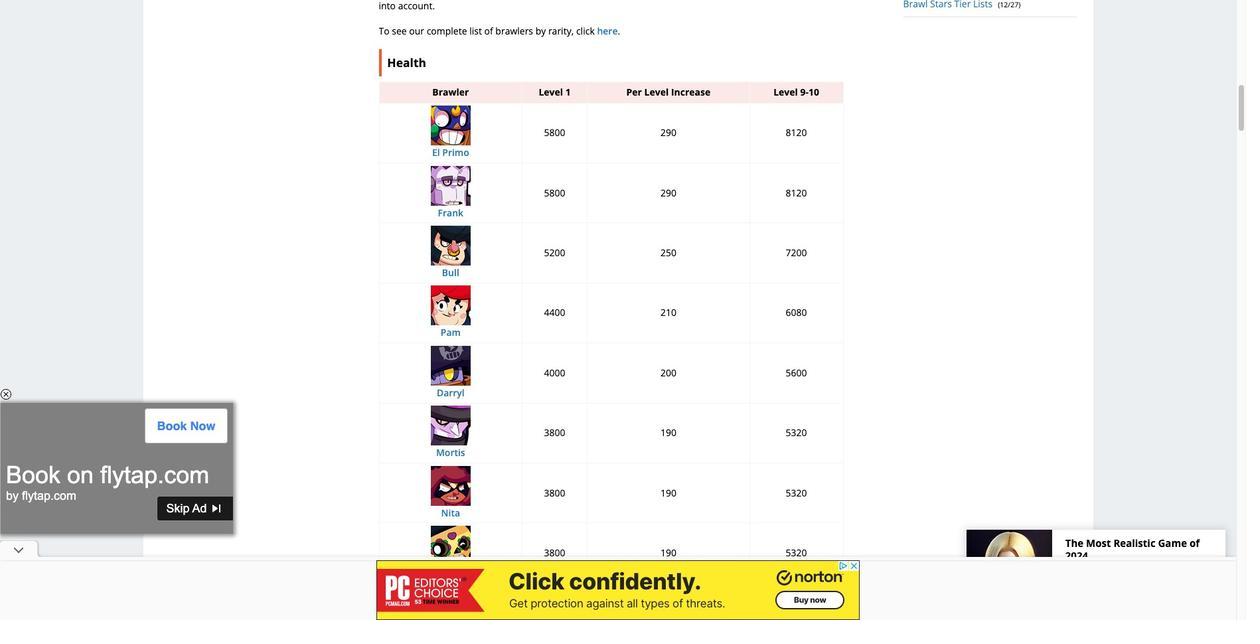 Task type: describe. For each thing, give the bounding box(es) containing it.
.
[[618, 25, 621, 37]]

level 1
[[539, 86, 571, 98]]

complete
[[427, 25, 467, 37]]

level 9-10
[[774, 86, 820, 98]]

poco
[[440, 567, 462, 579]]

of inside the most realistic game of 2024
[[1190, 537, 1200, 550]]

5200
[[544, 246, 566, 259]]

7200
[[786, 246, 808, 259]]

5320 for poco
[[786, 547, 808, 559]]

bull link
[[382, 226, 520, 279]]

list
[[470, 25, 482, 37]]

210
[[661, 306, 677, 319]]

190 for nita
[[661, 487, 677, 499]]

el
[[432, 146, 440, 159]]

9-
[[801, 86, 809, 98]]

health
[[387, 55, 426, 71]]

290 for frank
[[661, 186, 677, 199]]

see
[[392, 25, 407, 37]]

5600
[[786, 366, 808, 379]]

to
[[379, 25, 390, 37]]

nita link
[[382, 466, 520, 519]]

190 for mortis
[[661, 427, 677, 439]]

190 for poco
[[661, 547, 677, 559]]

brawl stars poco image
[[431, 526, 471, 566]]

click
[[577, 25, 595, 37]]

10
[[809, 86, 820, 98]]

mortis link
[[382, 406, 520, 459]]

level for level 1
[[539, 86, 563, 98]]

mortis
[[436, 446, 465, 459]]

5320 for nita
[[786, 487, 808, 499]]

nita
[[441, 507, 460, 519]]

brawl stars frank image
[[431, 166, 471, 206]]

3800 for poco
[[544, 547, 566, 559]]

brawlers
[[496, 25, 533, 37]]

pam
[[441, 326, 461, 339]]

3800 for mortis
[[544, 427, 566, 439]]

frank
[[438, 206, 464, 219]]

poco link
[[382, 526, 520, 579]]

brawl stars darryl image
[[431, 346, 471, 386]]

5040
[[786, 607, 808, 620]]

game
[[1159, 537, 1188, 550]]

4000
[[544, 366, 566, 379]]

8120 for el primo
[[786, 126, 808, 139]]

by
[[536, 25, 546, 37]]

increase
[[671, 86, 711, 98]]



Task type: vqa. For each thing, say whether or not it's contained in the screenshot.
Darryl link
yes



Task type: locate. For each thing, give the bounding box(es) containing it.
2 190 from the top
[[661, 487, 677, 499]]

3600
[[544, 607, 566, 620]]

0 horizontal spatial of
[[485, 25, 493, 37]]

1 horizontal spatial level
[[645, 86, 669, 98]]

darryl link
[[382, 346, 520, 399]]

per
[[627, 86, 642, 98]]

3 190 from the top
[[661, 547, 677, 559]]

290 for el primo
[[661, 126, 677, 139]]

2 vertical spatial 5320
[[786, 547, 808, 559]]

1 8120 from the top
[[786, 126, 808, 139]]

290
[[661, 126, 677, 139], [661, 186, 677, 199]]

1
[[566, 86, 571, 98]]

5800 up 5200
[[544, 186, 566, 199]]

the
[[1066, 537, 1084, 550]]

5320
[[786, 427, 808, 439], [786, 487, 808, 499], [786, 547, 808, 559]]

el primo
[[432, 146, 469, 159]]

2 vertical spatial 190
[[661, 547, 677, 559]]

1 vertical spatial 190
[[661, 487, 677, 499]]

brawl stars mortis image
[[431, 406, 471, 446]]

pam link
[[382, 286, 520, 339]]

0 vertical spatial 190
[[661, 427, 677, 439]]

2 5320 from the top
[[786, 487, 808, 499]]

3800 for nita
[[544, 487, 566, 499]]

level
[[539, 86, 563, 98], [645, 86, 669, 98], [774, 86, 798, 98]]

5320 for mortis
[[786, 427, 808, 439]]

3 3800 from the top
[[544, 547, 566, 559]]

4400
[[544, 306, 566, 319]]

1 vertical spatial 3800
[[544, 487, 566, 499]]

brawl stars bo image
[[431, 586, 471, 620]]

2024
[[1066, 549, 1089, 563]]

3 level from the left
[[774, 86, 798, 98]]

0 vertical spatial of
[[485, 25, 493, 37]]

of right list
[[485, 25, 493, 37]]

1 horizontal spatial of
[[1190, 537, 1200, 550]]

per level increase
[[627, 86, 711, 98]]

2 3800 from the top
[[544, 487, 566, 499]]

1 vertical spatial 290
[[661, 186, 677, 199]]

2 8120 from the top
[[786, 186, 808, 199]]

level left 9-
[[774, 86, 798, 98]]

2 horizontal spatial level
[[774, 86, 798, 98]]

level left 1
[[539, 86, 563, 98]]

180
[[661, 607, 677, 620]]

2 290 from the top
[[661, 186, 677, 199]]

here
[[597, 25, 618, 37]]

0 horizontal spatial level
[[539, 86, 563, 98]]

1 vertical spatial 5800
[[544, 186, 566, 199]]

brawl stars el primo image
[[431, 106, 471, 146]]

0 vertical spatial 290
[[661, 126, 677, 139]]

1 vertical spatial 5320
[[786, 487, 808, 499]]

most
[[1087, 537, 1112, 550]]

1 vertical spatial 8120
[[786, 186, 808, 199]]

2 5800 from the top
[[544, 186, 566, 199]]

1 5800 from the top
[[544, 126, 566, 139]]

the most realistic game of 2024 link
[[967, 537, 1226, 617]]

8120
[[786, 126, 808, 139], [786, 186, 808, 199]]

1 190 from the top
[[661, 427, 677, 439]]

1 5320 from the top
[[786, 427, 808, 439]]

bull
[[442, 266, 460, 279]]

primo
[[443, 146, 469, 159]]

rarity,
[[549, 25, 574, 37]]

200
[[661, 366, 677, 379]]

8120 up 7200
[[786, 186, 808, 199]]

6080
[[786, 306, 808, 319]]

8120 down level 9-10
[[786, 126, 808, 139]]

level for level 9-10
[[774, 86, 798, 98]]

brawl stars bull image
[[431, 226, 471, 266]]

5800 for frank
[[544, 186, 566, 199]]

2 level from the left
[[645, 86, 669, 98]]

of right game
[[1190, 537, 1200, 550]]

290 down per level increase
[[661, 126, 677, 139]]

our
[[409, 25, 424, 37]]

1 3800 from the top
[[544, 427, 566, 439]]

darryl
[[437, 386, 465, 399]]

brawl stars pam image
[[431, 286, 471, 326]]

250
[[661, 246, 677, 259]]

brawl stars nita image
[[431, 466, 471, 506]]

3800
[[544, 427, 566, 439], [544, 487, 566, 499], [544, 547, 566, 559]]

5800 for el primo
[[544, 126, 566, 139]]

the most realistic game of 2024
[[1066, 537, 1200, 563]]

5800
[[544, 126, 566, 139], [544, 186, 566, 199]]

0 vertical spatial 5800
[[544, 126, 566, 139]]

to see our complete list of brawlers by rarity, click here .
[[379, 25, 621, 37]]

0 vertical spatial 5320
[[786, 427, 808, 439]]

8120 for frank
[[786, 186, 808, 199]]

1 290 from the top
[[661, 126, 677, 139]]

190
[[661, 427, 677, 439], [661, 487, 677, 499], [661, 547, 677, 559]]

1 level from the left
[[539, 86, 563, 98]]

5800 down level 1
[[544, 126, 566, 139]]

realistic
[[1114, 537, 1156, 550]]

el primo link
[[382, 106, 520, 159]]

0 vertical spatial 3800
[[544, 427, 566, 439]]

level right per
[[645, 86, 669, 98]]

3 5320 from the top
[[786, 547, 808, 559]]

brawler
[[433, 86, 469, 98]]

290 up '250'
[[661, 186, 677, 199]]

2 vertical spatial 3800
[[544, 547, 566, 559]]

frank link
[[382, 166, 520, 219]]

of
[[485, 25, 493, 37], [1190, 537, 1200, 550]]

0 vertical spatial 8120
[[786, 126, 808, 139]]

here link
[[597, 25, 618, 37]]

1 vertical spatial of
[[1190, 537, 1200, 550]]



